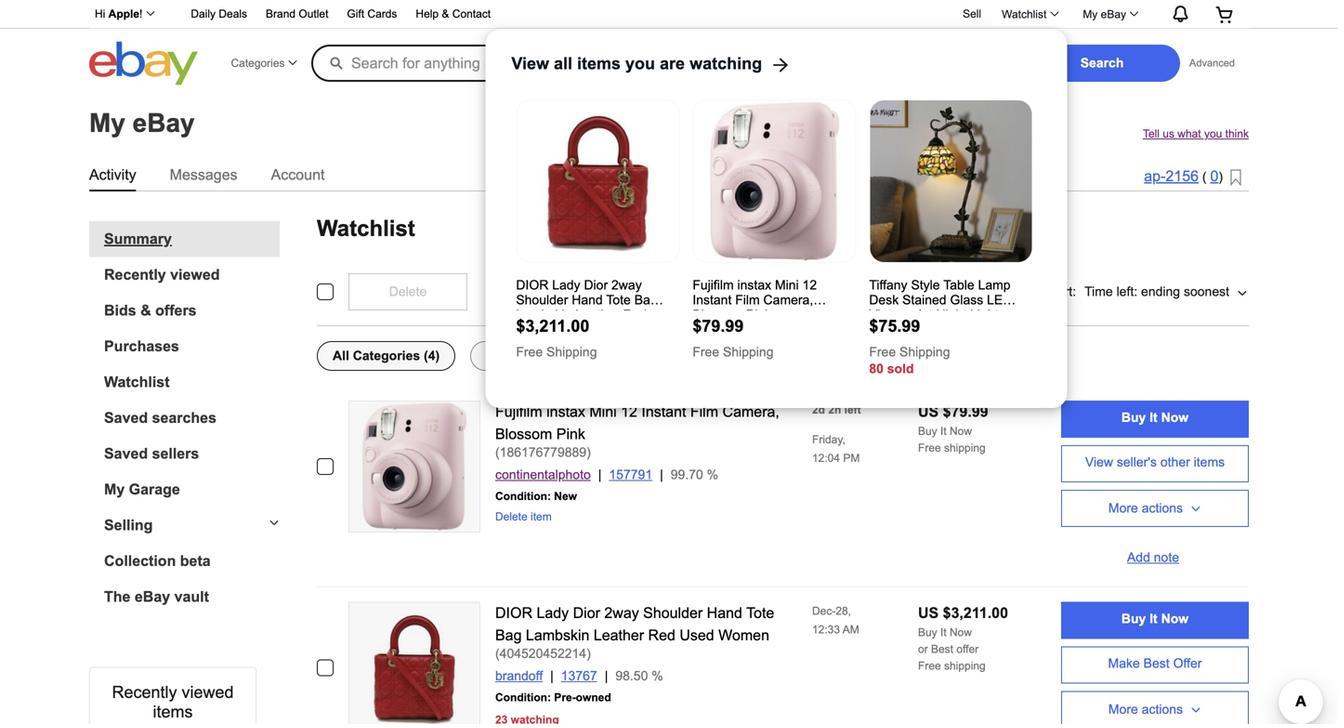 Task type: locate. For each thing, give the bounding box(es) containing it.
0 vertical spatial more actions
[[1109, 501, 1184, 516]]

1 vertical spatial dior lady dior 2way shoulder hand tote bag lambskin leather red used women image
[[350, 603, 480, 724]]

pink inside fujifilm instax mini 12 instant film camera, blossom pink ( 186176779889 )
[[557, 426, 586, 443]]

1 horizontal spatial fujifilm instax mini 12 instant film camera, blossom pink image
[[694, 100, 856, 262]]

2 vertical spatial ebay
[[135, 589, 170, 605]]

) inside fujifilm instax mini 12 instant film camera, blossom pink ( 186176779889 )
[[587, 445, 591, 460]]

camera, for (
[[723, 404, 780, 420]]

saved up saved sellers
[[104, 410, 148, 426]]

0 vertical spatial $3,211.00
[[516, 316, 590, 336]]

shipping inside the "$75.99 free shipping 80 sold"
[[900, 345, 951, 359]]

1 vertical spatial shipping
[[945, 660, 986, 672]]

0 horizontal spatial shipping
[[547, 345, 597, 359]]

camera, inside fujifilm instax mini 12 instant film camera, blossom pink $79.99 free shipping
[[764, 293, 814, 307]]

0 vertical spatial leather
[[576, 308, 620, 322]]

1 horizontal spatial mini
[[775, 278, 799, 292]]

0 horizontal spatial hand
[[572, 293, 603, 307]]

1 vertical spatial watchlist
[[317, 216, 415, 241]]

$75.99
[[870, 316, 921, 336]]

%
[[707, 468, 719, 482], [652, 669, 664, 683]]

more actions down view seller's other items link
[[1109, 501, 1184, 516]]

& right bids
[[141, 302, 151, 319]]

more actions button down make best offer link
[[1062, 691, 1250, 724]]

2 buy it now from the top
[[1122, 612, 1189, 626]]

women inside dior lady dior 2way shoulder hand tote bag lambskin leather red used women
[[550, 322, 595, 337]]

contact
[[453, 7, 491, 20]]

tote for dior lady dior 2way shoulder hand tote bag lambskin leather red used women ( 404520452214 )
[[747, 605, 775, 622]]

film inside fujifilm instax mini 12 instant film camera, blossom pink ( 186176779889 )
[[691, 404, 719, 420]]

account
[[271, 166, 325, 183]]

instant inside fujifilm instax mini 12 instant film camera, blossom pink ( 186176779889 )
[[642, 404, 687, 420]]

bids & offers link
[[104, 302, 280, 319]]

dior inside dior lady dior 2way shoulder hand tote bag lambskin leather red used women ( 404520452214 )
[[496, 605, 533, 622]]

best left offer
[[1144, 656, 1170, 671]]

used inside dior lady dior 2way shoulder hand tote bag lambskin leather red used women ( 404520452214 )
[[680, 627, 715, 644]]

) up 13767 link
[[587, 647, 591, 661]]

$3,211.00 free shipping
[[516, 316, 597, 359]]

1 more actions button from the top
[[1062, 490, 1250, 527]]

saved up my garage
[[104, 445, 148, 462]]

blossom
[[693, 308, 743, 322], [496, 426, 553, 443]]

dior up "404520452214"
[[573, 605, 601, 622]]

ebay down the ebay home image
[[133, 108, 195, 137]]

2 saved from the top
[[104, 445, 148, 462]]

gift
[[347, 7, 365, 20]]

dior for dior lady dior 2way shoulder hand tote bag lambskin leather red used women ( 404520452214 )
[[496, 605, 533, 622]]

0 horizontal spatial shoulder
[[516, 293, 568, 307]]

1 saved from the top
[[104, 410, 148, 426]]

blossom inside fujifilm instax mini 12 instant film camera, blossom pink ( 186176779889 )
[[496, 426, 553, 443]]

0 vertical spatial film
[[736, 293, 760, 307]]

12 left tiffany
[[803, 278, 817, 292]]

0 vertical spatial shoulder
[[516, 293, 568, 307]]

more for us $3,211.00
[[1109, 702, 1139, 717]]

instax
[[738, 278, 772, 292], [547, 404, 586, 420]]

0 vertical spatial women
[[550, 322, 595, 337]]

0 vertical spatial dior
[[516, 278, 549, 292]]

0 vertical spatial ebay
[[1102, 8, 1127, 20]]

pink for $79.99
[[747, 308, 772, 322]]

style
[[912, 278, 941, 292]]

0 vertical spatial $79.99
[[693, 316, 744, 336]]

buy
[[1122, 411, 1147, 425], [919, 425, 938, 437], [1122, 612, 1147, 626], [919, 626, 938, 639]]

actions down make best offer link
[[1142, 702, 1184, 717]]

us
[[1163, 127, 1175, 140]]

$79.99
[[693, 316, 744, 336], [943, 404, 989, 420]]

12:33
[[813, 623, 841, 636]]

& inside bids & offers link
[[141, 302, 151, 319]]

delete button
[[349, 273, 468, 311]]

condition: for condition: new delete item
[[496, 490, 551, 503]]

instant for $79.99
[[693, 293, 732, 307]]

tiffany style table lamp desk stained glass led vintage art night light decor
[[870, 278, 1013, 337]]

1 vertical spatial dior
[[573, 605, 601, 622]]

1 shipping from the top
[[945, 442, 986, 454]]

0 vertical spatial fujifilm
[[693, 278, 734, 292]]

2 shipping from the left
[[723, 345, 774, 359]]

ebay left the "notifications" icon
[[1102, 8, 1127, 20]]

watchlist right the 'sell'
[[1002, 8, 1047, 20]]

notifications image
[[1170, 5, 1191, 23]]

0 horizontal spatial mini
[[590, 404, 617, 420]]

0 vertical spatial more
[[1109, 501, 1139, 516]]

best
[[932, 643, 954, 656], [1144, 656, 1170, 671]]

help & contact link
[[416, 5, 491, 25]]

more actions button
[[1062, 490, 1250, 527], [1062, 691, 1250, 724]]

instax inside fujifilm instax mini 12 instant film camera, blossom pink ( 186176779889 )
[[547, 404, 586, 420]]

view left all at the top of the page
[[512, 54, 550, 73]]

12
[[803, 278, 817, 292], [621, 404, 638, 420]]

& inside help & contact link
[[442, 7, 450, 20]]

watchlist inside account navigation
[[1002, 8, 1047, 20]]

all
[[554, 54, 573, 73]]

more down make
[[1109, 702, 1139, 717]]

0 vertical spatial hand
[[572, 293, 603, 307]]

1 vertical spatial (
[[496, 445, 500, 460]]

1 vertical spatial viewed
[[182, 683, 234, 702]]

status:
[[917, 285, 958, 299]]

1 vertical spatial fujifilm instax mini 12 instant film camera, blossom pink image
[[350, 402, 480, 532]]

lambskin inside dior lady dior 2way shoulder hand tote bag lambskin leather red used women ( 404520452214 )
[[526, 627, 590, 644]]

my ebay inside main content
[[89, 108, 195, 137]]

my inside my ebay link
[[1084, 8, 1098, 20]]

fujifilm inside fujifilm instax mini 12 instant film camera, blossom pink ( 186176779889 )
[[496, 404, 543, 420]]

mini inside fujifilm instax mini 12 instant film camera, blossom pink $79.99 free shipping
[[775, 278, 799, 292]]

lambskin inside dior lady dior 2way shoulder hand tote bag lambskin leather red used women
[[516, 308, 572, 322]]

us inside 'us $79.99 buy it now free shipping'
[[919, 404, 939, 420]]

dior up "$3,211.00 free shipping"
[[516, 278, 549, 292]]

% for shoulder
[[652, 669, 664, 683]]

$75.99 free shipping 80 sold
[[870, 316, 951, 376]]

0 horizontal spatial film
[[691, 404, 719, 420]]

items inside recently viewed items
[[153, 702, 193, 722]]

0 horizontal spatial instant
[[642, 404, 687, 420]]

dior up "404520452214"
[[496, 605, 533, 622]]

1 horizontal spatial watchlist link
[[992, 3, 1068, 26]]

lady up "404520452214"
[[537, 605, 569, 622]]

actions down view seller's other items link
[[1142, 501, 1184, 516]]

buy it now up view seller's other items
[[1122, 411, 1189, 425]]

0 vertical spatial camera,
[[764, 293, 814, 307]]

0 vertical spatial mini
[[775, 278, 799, 292]]

dior inside dior lady dior 2way shoulder hand tote bag lambskin leather red used women ( 404520452214 )
[[573, 605, 601, 622]]

2 condition: from the top
[[496, 691, 551, 704]]

dior inside dior lady dior 2way shoulder hand tote bag lambskin leather red used women
[[516, 278, 549, 292]]

view seller's other items link
[[1062, 445, 1250, 483]]

0 vertical spatial )
[[1219, 170, 1224, 184]]

0 vertical spatial dior lady dior 2way shoulder hand tote bag lambskin leather red used women image
[[517, 100, 679, 262]]

it down the "$75.99 free shipping 80 sold"
[[941, 425, 947, 437]]

99.70
[[671, 468, 704, 482]]

0 vertical spatial tote
[[607, 293, 631, 307]]

recently for recently viewed items
[[112, 683, 177, 702]]

1 horizontal spatial view
[[1086, 455, 1114, 470]]

1 vertical spatial delete
[[496, 510, 528, 523]]

dior up "$3,211.00 free shipping"
[[584, 278, 608, 292]]

condition: up delete item button
[[496, 490, 551, 503]]

categories button
[[225, 43, 303, 83]]

1 horizontal spatial women
[[719, 627, 770, 644]]

2 us from the top
[[919, 605, 939, 622]]

1 vertical spatial mini
[[590, 404, 617, 420]]

saved for saved sellers
[[104, 445, 148, 462]]

ebay inside account navigation
[[1102, 8, 1127, 20]]

2 more actions from the top
[[1109, 702, 1184, 717]]

2 horizontal spatial watchlist
[[1002, 8, 1047, 20]]

28,
[[836, 605, 852, 617]]

dior lady dior 2way shoulder hand tote bag lambskin leather red used women
[[516, 278, 658, 337]]

red right "$3,211.00 free shipping"
[[623, 308, 647, 322]]

0 vertical spatial my ebay
[[1084, 8, 1127, 20]]

lambskin for dior lady dior 2way shoulder hand tote bag lambskin leather red used women ( 404520452214 )
[[526, 627, 590, 644]]

mini
[[775, 278, 799, 292], [590, 404, 617, 420]]

0
[[1211, 168, 1219, 185]]

0 horizontal spatial my ebay
[[89, 108, 195, 137]]

red inside dior lady dior 2way shoulder hand tote bag lambskin leather red used women ( 404520452214 )
[[649, 627, 676, 644]]

more actions button up add note button at bottom right
[[1062, 490, 1250, 527]]

my inside "my garage" "link"
[[104, 481, 125, 498]]

0 vertical spatial &
[[442, 7, 450, 20]]

view
[[512, 54, 550, 73], [1086, 455, 1114, 470]]

fujifilm inside fujifilm instax mini 12 instant film camera, blossom pink $79.99 free shipping
[[693, 278, 734, 292]]

condition: for condition: pre-owned
[[496, 691, 551, 704]]

it up make best offer
[[1150, 612, 1158, 626]]

186176779889
[[500, 445, 587, 460]]

1 vertical spatial &
[[141, 302, 151, 319]]

1 horizontal spatial &
[[442, 7, 450, 20]]

decor
[[870, 322, 904, 337]]

watchlist link
[[992, 3, 1068, 26], [104, 374, 280, 391]]

0 horizontal spatial bag
[[496, 627, 522, 644]]

you left are
[[626, 54, 656, 73]]

1 vertical spatial pink
[[557, 426, 586, 443]]

hand inside dior lady dior 2way shoulder hand tote bag lambskin leather red used women
[[572, 293, 603, 307]]

13767 link
[[561, 669, 616, 683]]

0 horizontal spatial view
[[512, 54, 550, 73]]

0 horizontal spatial instax
[[547, 404, 586, 420]]

buy it now link up make best offer
[[1062, 602, 1250, 639]]

0 vertical spatial watchlist
[[1002, 8, 1047, 20]]

0 horizontal spatial pink
[[557, 426, 586, 443]]

lady inside dior lady dior 2way shoulder hand tote bag lambskin leather red used women ( 404520452214 )
[[537, 605, 569, 622]]

$3,211.00
[[516, 316, 590, 336], [943, 605, 1009, 622]]

condition: down the brandoff
[[496, 691, 551, 704]]

2way inside dior lady dior 2way shoulder hand tote bag lambskin leather red used women
[[612, 278, 642, 292]]

it inside 'us $79.99 buy it now free shipping'
[[941, 425, 947, 437]]

lady for dior lady dior 2way shoulder hand tote bag lambskin leather red used women ( 404520452214 )
[[537, 605, 569, 622]]

buy it now for us $3,211.00
[[1122, 612, 1189, 626]]

watchlist link right the 'sell'
[[992, 3, 1068, 26]]

2 more from the top
[[1109, 702, 1139, 717]]

items inside account navigation
[[577, 54, 621, 73]]

0 horizontal spatial delete
[[389, 285, 427, 299]]

0 vertical spatial blossom
[[693, 308, 743, 322]]

shoulder up "$3,211.00 free shipping"
[[516, 293, 568, 307]]

0 vertical spatial lambskin
[[516, 308, 572, 322]]

film for $79.99
[[736, 293, 760, 307]]

2way inside dior lady dior 2way shoulder hand tote bag lambskin leather red used women ( 404520452214 )
[[605, 605, 639, 622]]

0 vertical spatial items
[[577, 54, 621, 73]]

1 vertical spatial leather
[[594, 627, 644, 644]]

fujifilm instax mini 12 instant film camera, blossom pink image
[[694, 100, 856, 262], [350, 402, 480, 532]]

lady up "$3,211.00 free shipping"
[[552, 278, 581, 292]]

tote inside dior lady dior 2way shoulder hand tote bag lambskin leather red used women ( 404520452214 )
[[747, 605, 775, 622]]

( up continentalphoto
[[496, 445, 500, 460]]

blossom for $79.99
[[693, 308, 743, 322]]

1 horizontal spatial items
[[577, 54, 621, 73]]

1 horizontal spatial watchlist
[[317, 216, 415, 241]]

) left make this page your my ebay homepage image
[[1219, 170, 1224, 184]]

2 vertical spatial my
[[104, 481, 125, 498]]

leather inside dior lady dior 2way shoulder hand tote bag lambskin leather red used women
[[576, 308, 620, 322]]

my left the "notifications" icon
[[1084, 8, 1098, 20]]

lady inside dior lady dior 2way shoulder hand tote bag lambskin leather red used women
[[552, 278, 581, 292]]

free inside fujifilm instax mini 12 instant film camera, blossom pink $79.99 free shipping
[[693, 345, 720, 359]]

camera, inside fujifilm instax mini 12 instant film camera, blossom pink ( 186176779889 )
[[723, 404, 780, 420]]

collection beta link
[[104, 553, 280, 570]]

actions
[[1142, 501, 1184, 516], [1142, 702, 1184, 717]]

ebay for the ebay vault link
[[135, 589, 170, 605]]

( inside ap-2156 ( 0 )
[[1203, 170, 1207, 184]]

bag inside dior lady dior 2way shoulder hand tote bag lambskin leather red used women ( 404520452214 )
[[496, 627, 522, 644]]

2 buy it now link from the top
[[1062, 602, 1250, 639]]

shoulder inside dior lady dior 2way shoulder hand tote bag lambskin leather red used women
[[516, 293, 568, 307]]

it right 'am'
[[941, 626, 947, 639]]

watchlist
[[1002, 8, 1047, 20], [317, 216, 415, 241], [104, 374, 170, 391]]

view inside 'my ebay' main content
[[1086, 455, 1114, 470]]

more actions for $79.99
[[1109, 501, 1184, 516]]

dior
[[516, 278, 549, 292], [496, 605, 533, 622]]

& for help
[[442, 7, 450, 20]]

1 condition: from the top
[[496, 490, 551, 503]]

leather
[[576, 308, 620, 322], [594, 627, 644, 644]]

red
[[623, 308, 647, 322], [649, 627, 676, 644]]

watchlist up delete button
[[317, 216, 415, 241]]

buy it now up make best offer
[[1122, 612, 1189, 626]]

1 more from the top
[[1109, 501, 1139, 516]]

% right 98.50
[[652, 669, 664, 683]]

buy it now link up view seller's other items
[[1062, 401, 1250, 438]]

instant inside fujifilm instax mini 12 instant film camera, blossom pink $79.99 free shipping
[[693, 293, 732, 307]]

used inside dior lady dior 2way shoulder hand tote bag lambskin leather red used women
[[516, 322, 547, 337]]

2 horizontal spatial shipping
[[900, 345, 951, 359]]

my for my ebay link
[[1084, 8, 1098, 20]]

fujifilm for (
[[496, 404, 543, 420]]

shoulder inside dior lady dior 2way shoulder hand tote bag lambskin leather red used women ( 404520452214 )
[[644, 605, 703, 622]]

camera, for $79.99
[[764, 293, 814, 307]]

activity link
[[89, 163, 136, 187]]

recently viewed items
[[112, 683, 234, 722]]

1 vertical spatial us
[[919, 605, 939, 622]]

add note button
[[1062, 535, 1250, 572]]

0 horizontal spatial $79.99
[[693, 316, 744, 336]]

ebay home image
[[89, 41, 198, 86]]

pink
[[747, 308, 772, 322], [557, 426, 586, 443]]

us down the "$75.99 free shipping 80 sold"
[[919, 404, 939, 420]]

my up activity link
[[89, 108, 125, 137]]

us $79.99 buy it now free shipping
[[919, 404, 989, 454]]

mini inside fujifilm instax mini 12 instant film camera, blossom pink ( 186176779889 )
[[590, 404, 617, 420]]

0 vertical spatial instant
[[693, 293, 732, 307]]

0 horizontal spatial you
[[626, 54, 656, 73]]

watchlist down purchases
[[104, 374, 170, 391]]

0 vertical spatial delete
[[389, 285, 427, 299]]

1 us from the top
[[919, 404, 939, 420]]

saved inside 'link'
[[104, 445, 148, 462]]

None submit
[[1025, 45, 1181, 82]]

us for us $3,211.00
[[919, 605, 939, 622]]

2 vertical spatial items
[[153, 702, 193, 722]]

film inside fujifilm instax mini 12 instant film camera, blossom pink $79.99 free shipping
[[736, 293, 760, 307]]

blossom for (
[[496, 426, 553, 443]]

selling
[[104, 517, 153, 534]]

2 shipping from the top
[[945, 660, 986, 672]]

view left seller's
[[1086, 455, 1114, 470]]

pink inside fujifilm instax mini 12 instant film camera, blossom pink $79.99 free shipping
[[747, 308, 772, 322]]

now
[[1162, 411, 1189, 425], [950, 425, 973, 437], [1162, 612, 1189, 626], [950, 626, 973, 639]]

buy it now for us $79.99
[[1122, 411, 1189, 425]]

&
[[442, 7, 450, 20], [141, 302, 151, 319]]

watching
[[690, 54, 763, 73]]

1 actions from the top
[[1142, 501, 1184, 516]]

shoulder up 98.50 %
[[644, 605, 703, 622]]

12:04
[[813, 452, 841, 464]]

make
[[1109, 656, 1141, 671]]

fujifilm instax mini 12 instant film camera, blossom pink link
[[496, 404, 780, 443]]

12 for $79.99
[[803, 278, 817, 292]]

shipping inside "$3,211.00 free shipping"
[[547, 345, 597, 359]]

brand
[[266, 7, 296, 20]]

you right 'what'
[[1205, 127, 1223, 140]]

recently inside recently viewed items
[[112, 683, 177, 702]]

1 vertical spatial items
[[1195, 455, 1226, 470]]

2 actions from the top
[[1142, 702, 1184, 717]]

1 vertical spatial lambskin
[[526, 627, 590, 644]]

fujifilm for $79.99
[[693, 278, 734, 292]]

) up continentalphoto link on the left
[[587, 445, 591, 460]]

12 for (
[[621, 404, 638, 420]]

view inside account navigation
[[512, 54, 550, 73]]

1 buy it now link from the top
[[1062, 401, 1250, 438]]

recently viewed link
[[104, 266, 280, 284]]

viewed inside recently viewed items
[[182, 683, 234, 702]]

% right 99.70
[[707, 468, 719, 482]]

ebay
[[1102, 8, 1127, 20], [133, 108, 195, 137], [135, 589, 170, 605]]

view for view seller's other items
[[1086, 455, 1114, 470]]

0 horizontal spatial fujifilm instax mini 12 instant film camera, blossom pink image
[[350, 402, 480, 532]]

dior inside dior lady dior 2way shoulder hand tote bag lambskin leather red used women
[[584, 278, 608, 292]]

0 horizontal spatial &
[[141, 302, 151, 319]]

more actions down make best offer link
[[1109, 702, 1184, 717]]

bag
[[635, 293, 658, 307], [496, 627, 522, 644]]

help
[[416, 7, 439, 20]]

pink for (
[[557, 426, 586, 443]]

us up or
[[919, 605, 939, 622]]

dior lady dior 2way shoulder hand tote bag lambskin leather red used women image
[[517, 100, 679, 262], [350, 603, 480, 724]]

& right help
[[442, 7, 450, 20]]

12 inside fujifilm instax mini 12 instant film camera, blossom pink $79.99 free shipping
[[803, 278, 817, 292]]

red up 98.50 %
[[649, 627, 676, 644]]

brandoff
[[496, 669, 543, 683]]

view all items you are watching element
[[512, 54, 763, 73]]

$79.99 inside 'us $79.99 buy it now free shipping'
[[943, 404, 989, 420]]

art
[[916, 308, 933, 322]]

1 vertical spatial lady
[[537, 605, 569, 622]]

view all items you are watching link
[[512, 54, 789, 73]]

us for us $79.99
[[919, 404, 939, 420]]

dec-28, 12:33 am
[[813, 605, 860, 636]]

12 inside fujifilm instax mini 12 instant film camera, blossom pink ( 186176779889 )
[[621, 404, 638, 420]]

1 shipping from the left
[[547, 345, 597, 359]]

dec-
[[813, 605, 836, 617]]

fujifilm
[[693, 278, 734, 292], [496, 404, 543, 420]]

tell us what you think
[[1144, 127, 1250, 140]]

0 vertical spatial shipping
[[945, 442, 986, 454]]

( left 0 link on the right of the page
[[1203, 170, 1207, 184]]

pre-
[[554, 691, 576, 704]]

shoulder for dior lady dior 2way shoulder hand tote bag lambskin leather red used women ( 404520452214 )
[[644, 605, 703, 622]]

80
[[870, 362, 884, 376]]

1 vertical spatial recently
[[112, 683, 177, 702]]

3 shipping from the left
[[900, 345, 951, 359]]

women
[[550, 322, 595, 337], [719, 627, 770, 644]]

tote for dior lady dior 2way shoulder hand tote bag lambskin leather red used women
[[607, 293, 631, 307]]

bag inside dior lady dior 2way shoulder hand tote bag lambskin leather red used women
[[635, 293, 658, 307]]

1 horizontal spatial bag
[[635, 293, 658, 307]]

shipping inside fujifilm instax mini 12 instant film camera, blossom pink $79.99 free shipping
[[723, 345, 774, 359]]

0 vertical spatial 12
[[803, 278, 817, 292]]

1 vertical spatial tote
[[747, 605, 775, 622]]

2 vertical spatial )
[[587, 647, 591, 661]]

banner
[[85, 0, 1250, 408]]

time left: ending soonest button
[[1084, 273, 1250, 311]]

you inside account navigation
[[626, 54, 656, 73]]

1 horizontal spatial best
[[1144, 656, 1170, 671]]

tote inside dior lady dior 2way shoulder hand tote bag lambskin leather red used women
[[607, 293, 631, 307]]

you inside 'my ebay' main content
[[1205, 127, 1223, 140]]

us inside us $3,211.00 buy it now or best offer free shipping
[[919, 605, 939, 622]]

my garage
[[104, 481, 180, 498]]

1 vertical spatial shoulder
[[644, 605, 703, 622]]

desk
[[870, 293, 899, 307]]

( up the brandoff
[[496, 647, 500, 661]]

summary
[[104, 231, 172, 247]]

dior
[[584, 278, 608, 292], [573, 605, 601, 622]]

1 vertical spatial bag
[[496, 627, 522, 644]]

1 vertical spatial saved
[[104, 445, 148, 462]]

( inside fujifilm instax mini 12 instant film camera, blossom pink ( 186176779889 )
[[496, 445, 500, 460]]

saved for saved searches
[[104, 410, 148, 426]]

1 buy it now from the top
[[1122, 411, 1189, 425]]

1 vertical spatial you
[[1205, 127, 1223, 140]]

0 vertical spatial red
[[623, 308, 647, 322]]

1 more actions from the top
[[1109, 501, 1184, 516]]

0 horizontal spatial dior lady dior 2way shoulder hand tote bag lambskin leather red used women image
[[350, 603, 480, 724]]

my up the 'selling'
[[104, 481, 125, 498]]

0 horizontal spatial watchlist link
[[104, 374, 280, 391]]

best right or
[[932, 643, 954, 656]]

1 vertical spatial instax
[[547, 404, 586, 420]]

make this page your my ebay homepage image
[[1231, 169, 1242, 187]]

0 vertical spatial dior
[[584, 278, 608, 292]]

the ebay vault link
[[104, 589, 280, 606]]

hand
[[572, 293, 603, 307], [707, 605, 743, 622]]

continentalphoto
[[496, 468, 591, 482]]

make best offer link
[[1062, 647, 1250, 684]]

1 horizontal spatial $3,211.00
[[943, 605, 1009, 622]]

offer
[[957, 643, 979, 656]]

summary link
[[104, 231, 280, 248]]

ap-
[[1145, 168, 1166, 185]]

watchlist link down purchases link
[[104, 374, 280, 391]]

1 horizontal spatial instant
[[693, 293, 732, 307]]

& for bids
[[141, 302, 151, 319]]

98.50
[[616, 669, 648, 683]]

led
[[988, 293, 1013, 307]]

0 horizontal spatial items
[[153, 702, 193, 722]]

0 vertical spatial buy it now
[[1122, 411, 1189, 425]]

blossom inside fujifilm instax mini 12 instant film camera, blossom pink $79.99 free shipping
[[693, 308, 743, 322]]

condition: inside "condition: new delete item"
[[496, 490, 551, 503]]

12 up 157791
[[621, 404, 638, 420]]

1 horizontal spatial tote
[[747, 605, 775, 622]]

0 horizontal spatial tote
[[607, 293, 631, 307]]

$79.99 inside fujifilm instax mini 12 instant film camera, blossom pink $79.99 free shipping
[[693, 316, 744, 336]]

1 vertical spatial $79.99
[[943, 404, 989, 420]]

view for view all items you are watching
[[512, 54, 550, 73]]

1 vertical spatial red
[[649, 627, 676, 644]]

instax inside fujifilm instax mini 12 instant film camera, blossom pink $79.99 free shipping
[[738, 278, 772, 292]]

1 horizontal spatial used
[[680, 627, 715, 644]]

dior for dior lady dior 2way shoulder hand tote bag lambskin leather red used women
[[584, 278, 608, 292]]

my ebay left the "notifications" icon
[[1084, 8, 1127, 20]]

2 more actions button from the top
[[1062, 691, 1250, 724]]

hand inside dior lady dior 2way shoulder hand tote bag lambskin leather red used women ( 404520452214 )
[[707, 605, 743, 622]]

leather inside dior lady dior 2way shoulder hand tote bag lambskin leather red used women ( 404520452214 )
[[594, 627, 644, 644]]

1 vertical spatial 2way
[[605, 605, 639, 622]]

ebay right the
[[135, 589, 170, 605]]

shipping inside us $3,211.00 buy it now or best offer free shipping
[[945, 660, 986, 672]]

my ebay down the ebay home image
[[89, 108, 195, 137]]

more down seller's
[[1109, 501, 1139, 516]]

table
[[944, 278, 975, 292]]

1 vertical spatial %
[[652, 669, 664, 683]]

women inside dior lady dior 2way shoulder hand tote bag lambskin leather red used women ( 404520452214 )
[[719, 627, 770, 644]]

red inside dior lady dior 2way shoulder hand tote bag lambskin leather red used women
[[623, 308, 647, 322]]



Task type: describe. For each thing, give the bounding box(es) containing it.
free inside 'us $79.99 buy it now free shipping'
[[919, 442, 942, 454]]

left
[[845, 404, 862, 416]]

ap-2156 link
[[1145, 168, 1199, 185]]

delete inside "condition: new delete item"
[[496, 510, 528, 523]]

dior for dior lady dior 2way shoulder hand tote bag lambskin leather red used women
[[516, 278, 549, 292]]

add note
[[1128, 550, 1180, 565]]

1 vertical spatial watchlist link
[[104, 374, 280, 391]]

view all items you are watching
[[512, 54, 763, 73]]

women for dior lady dior 2way shoulder hand tote bag lambskin leather red used women ( 404520452214 )
[[719, 627, 770, 644]]

buy it now link for us $79.99
[[1062, 401, 1250, 438]]

viewed for recently viewed items
[[182, 683, 234, 702]]

1 horizontal spatial dior lady dior 2way shoulder hand tote bag lambskin leather red used women image
[[517, 100, 679, 262]]

bids
[[104, 302, 136, 319]]

instax for $79.99
[[738, 278, 772, 292]]

ending
[[1142, 285, 1181, 299]]

searches
[[152, 410, 217, 426]]

viewed for recently viewed
[[170, 266, 220, 283]]

it inside us $3,211.00 buy it now or best offer free shipping
[[941, 626, 947, 639]]

actions for $79.99
[[1142, 501, 1184, 516]]

leather for dior lady dior 2way shoulder hand tote bag lambskin leather red used women
[[576, 308, 620, 322]]

gift cards link
[[347, 5, 397, 25]]

seller's
[[1118, 455, 1158, 470]]

hand for dior lady dior 2way shoulder hand tote bag lambskin leather red used women
[[572, 293, 603, 307]]

red for dior lady dior 2way shoulder hand tote bag lambskin leather red used women ( 404520452214 )
[[649, 627, 676, 644]]

dior for dior lady dior 2way shoulder hand tote bag lambskin leather red used women ( 404520452214 )
[[573, 605, 601, 622]]

advanced
[[1190, 57, 1236, 69]]

more for us $79.99
[[1109, 501, 1139, 516]]

the ebay vault
[[104, 589, 209, 605]]

my for "my garage" "link"
[[104, 481, 125, 498]]

none submit inside banner
[[1025, 45, 1181, 82]]

advanced link
[[1181, 45, 1245, 82]]

2way for dior lady dior 2way shoulder hand tote bag lambskin leather red used women
[[612, 278, 642, 292]]

0 vertical spatial watchlist link
[[992, 3, 1068, 26]]

buy inside 'us $79.99 buy it now free shipping'
[[919, 425, 938, 437]]

recently for recently viewed
[[104, 266, 166, 283]]

women for dior lady dior 2way shoulder hand tote bag lambskin leather red used women
[[550, 322, 595, 337]]

or
[[919, 643, 929, 656]]

gift cards
[[347, 7, 397, 20]]

used for dior lady dior 2way shoulder hand tote bag lambskin leather red used women ( 404520452214 )
[[680, 627, 715, 644]]

1 vertical spatial best
[[1144, 656, 1170, 671]]

actions for $3,211.00
[[1142, 702, 1184, 717]]

sort: time left: ending soonest
[[1049, 285, 1230, 299]]

you for think
[[1205, 127, 1223, 140]]

dior lady dior 2way shoulder hand tote bag lambskin leather red used women link
[[496, 605, 775, 644]]

condition: pre-owned
[[496, 691, 612, 704]]

leather for dior lady dior 2way shoulder hand tote bag lambskin leather red used women ( 404520452214 )
[[594, 627, 644, 644]]

you for are
[[626, 54, 656, 73]]

saved sellers link
[[104, 445, 280, 463]]

free inside the "$75.99 free shipping 80 sold"
[[870, 345, 896, 359]]

condition: new delete item
[[496, 490, 577, 523]]

more actions button for $3,211.00
[[1062, 691, 1250, 724]]

brand outlet link
[[266, 5, 329, 25]]

owned
[[576, 691, 612, 704]]

0 link
[[1211, 168, 1219, 185]]

vintage
[[870, 308, 914, 322]]

!
[[139, 7, 143, 20]]

buy inside us $3,211.00 buy it now or best offer free shipping
[[919, 626, 938, 639]]

the
[[104, 589, 131, 605]]

mini for $79.99
[[775, 278, 799, 292]]

) inside dior lady dior 2way shoulder hand tote bag lambskin leather red used women ( 404520452214 )
[[587, 647, 591, 661]]

shoulder for dior lady dior 2way shoulder hand tote bag lambskin leather red used women
[[516, 293, 568, 307]]

) inside ap-2156 ( 0 )
[[1219, 170, 1224, 184]]

stained
[[903, 293, 947, 307]]

items for all
[[577, 54, 621, 73]]

instax for (
[[547, 404, 586, 420]]

13767
[[561, 669, 598, 683]]

lady for dior lady dior 2way shoulder hand tote bag lambskin leather red used women
[[552, 278, 581, 292]]

157791
[[609, 468, 653, 482]]

daily deals
[[191, 7, 247, 20]]

0 horizontal spatial watchlist
[[104, 374, 170, 391]]

my ebay main content
[[7, 90, 1332, 724]]

2h
[[829, 404, 842, 416]]

2d 2h left
[[813, 404, 862, 416]]

glass
[[951, 293, 984, 307]]

pm
[[844, 452, 860, 464]]

shipping inside 'us $79.99 buy it now free shipping'
[[945, 442, 986, 454]]

beta
[[180, 553, 211, 570]]

night
[[937, 308, 967, 322]]

bids & offers
[[104, 302, 197, 319]]

my ebay inside account navigation
[[1084, 8, 1127, 20]]

saved searches
[[104, 410, 217, 426]]

more actions button for $79.99
[[1062, 490, 1250, 527]]

tiffany style table lamp desk stained glass led vintage art night light decor image
[[871, 100, 1032, 262]]

lambskin for dior lady dior 2way shoulder hand tote bag lambskin leather red used women
[[516, 308, 572, 322]]

ebay for my ebay link
[[1102, 8, 1127, 20]]

categories
[[231, 57, 285, 69]]

film for (
[[691, 404, 719, 420]]

now inside 'us $79.99 buy it now free shipping'
[[950, 425, 973, 437]]

friday,
[[813, 433, 846, 446]]

messages link
[[170, 163, 238, 187]]

bag for dior lady dior 2way shoulder hand tote bag lambskin leather red used women
[[635, 293, 658, 307]]

your shopping cart image
[[1215, 5, 1237, 23]]

banner containing view all items you are watching
[[85, 0, 1250, 408]]

$3,211.00 inside us $3,211.00 buy it now or best offer free shipping
[[943, 605, 1009, 622]]

light
[[971, 308, 999, 322]]

more actions for $3,211.00
[[1109, 702, 1184, 717]]

sell link
[[955, 8, 990, 20]]

offers
[[155, 302, 197, 319]]

it up view seller's other items
[[1150, 411, 1158, 425]]

2156
[[1166, 168, 1199, 185]]

free inside us $3,211.00 buy it now or best offer free shipping
[[919, 660, 942, 672]]

account navigation
[[85, 0, 1250, 408]]

account link
[[271, 163, 325, 187]]

recently viewed
[[104, 266, 220, 283]]

1 vertical spatial ebay
[[133, 108, 195, 137]]

continentalphoto link
[[496, 468, 609, 482]]

instant for (
[[642, 404, 687, 420]]

are
[[660, 54, 685, 73]]

2d
[[813, 404, 826, 416]]

fujifilm instax mini 12 instant film camera, blossom pink image inside 'my ebay' main content
[[350, 402, 480, 532]]

% for instant
[[707, 468, 719, 482]]

ap-2156 ( 0 )
[[1145, 168, 1224, 185]]

purchases
[[104, 338, 179, 355]]

items for viewed
[[153, 702, 193, 722]]

delete inside button
[[389, 285, 427, 299]]

mini for (
[[590, 404, 617, 420]]

other
[[1161, 455, 1191, 470]]

delete item button
[[496, 510, 552, 524]]

hi apple !
[[95, 7, 143, 20]]

now inside us $3,211.00 buy it now or best offer free shipping
[[950, 626, 973, 639]]

$3,211.00 inside "$3,211.00 free shipping"
[[516, 316, 590, 336]]

sellers
[[152, 445, 199, 462]]

outlet
[[299, 7, 329, 20]]

item
[[531, 510, 552, 523]]

soonest
[[1185, 285, 1230, 299]]

used for dior lady dior 2way shoulder hand tote bag lambskin leather red used women
[[516, 322, 547, 337]]

garage
[[129, 481, 180, 498]]

deals
[[219, 7, 247, 20]]

buy it now link for us $3,211.00
[[1062, 602, 1250, 639]]

brand outlet
[[266, 7, 329, 20]]

us $3,211.00 buy it now or best offer free shipping
[[919, 605, 1009, 672]]

shipping for $75.99
[[900, 345, 951, 359]]

time
[[1085, 285, 1114, 299]]

( inside dior lady dior 2way shoulder hand tote bag lambskin leather red used women ( 404520452214 )
[[496, 647, 500, 661]]

messages
[[170, 166, 238, 183]]

think
[[1226, 127, 1250, 140]]

brandoff link
[[496, 669, 561, 683]]

tell
[[1144, 127, 1160, 140]]

red for dior lady dior 2way shoulder hand tote bag lambskin leather red used women
[[623, 308, 647, 322]]

apple
[[108, 7, 139, 20]]

daily deals link
[[191, 5, 247, 25]]

dior lady dior 2way shoulder hand tote bag lambskin leather red used women ( 404520452214 )
[[496, 605, 775, 661]]

2way for dior lady dior 2way shoulder hand tote bag lambskin leather red used women ( 404520452214 )
[[605, 605, 639, 622]]

hand for dior lady dior 2way shoulder hand tote bag lambskin leather red used women ( 404520452214 )
[[707, 605, 743, 622]]

bag for dior lady dior 2way shoulder hand tote bag lambskin leather red used women ( 404520452214 )
[[496, 627, 522, 644]]

selling button
[[89, 517, 280, 534]]

vault
[[174, 589, 209, 605]]

fujifilm instax mini 12 instant film camera, blossom pink image inside account navigation
[[694, 100, 856, 262]]

best inside us $3,211.00 buy it now or best offer free shipping
[[932, 643, 954, 656]]

free inside "$3,211.00 free shipping"
[[516, 345, 543, 359]]

my ebay link
[[1073, 3, 1147, 26]]

new
[[554, 490, 577, 503]]

shipping for $3,211.00
[[547, 345, 597, 359]]

make best offer
[[1109, 656, 1203, 671]]

1 vertical spatial my
[[89, 108, 125, 137]]



Task type: vqa. For each thing, say whether or not it's contained in the screenshot.
"Shipping" for $75.99
yes



